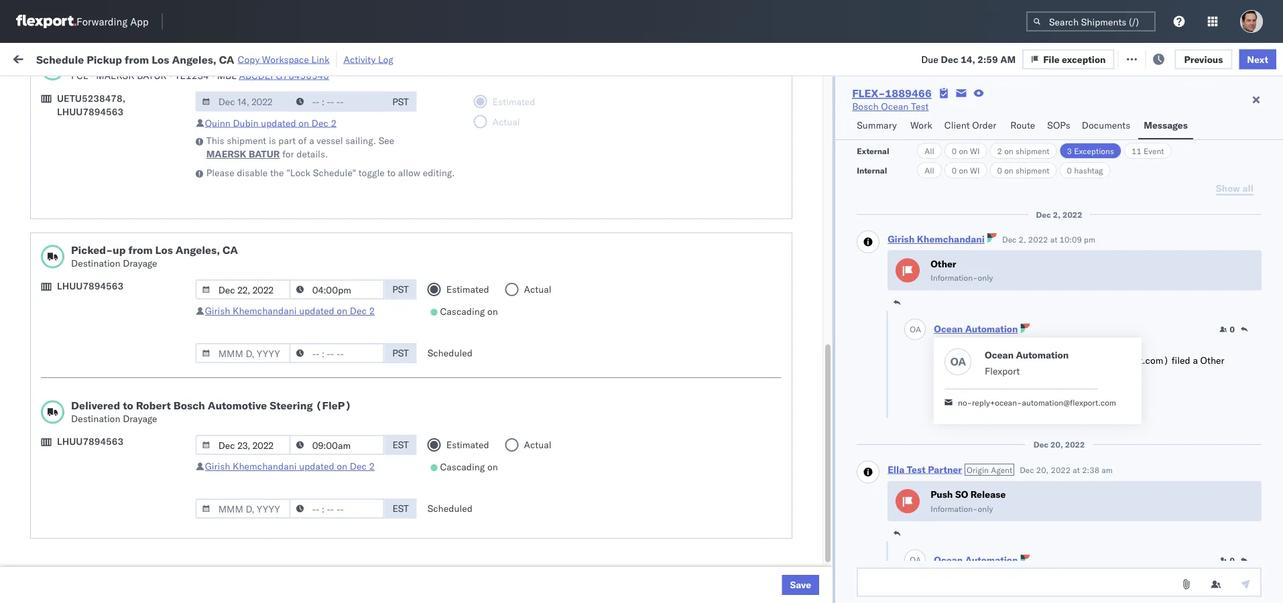 Task type: describe. For each thing, give the bounding box(es) containing it.
o for girish khemchandani
[[910, 324, 916, 334]]

ella test partner button
[[888, 464, 963, 476]]

blocked,
[[164, 83, 198, 93]]

link
[[312, 53, 330, 65]]

1 hlxu8034992 from the top
[[1012, 164, 1078, 175]]

6 resize handle column header from the left
[[734, 104, 750, 604]]

fcl for "schedule delivery appointment" button related to 2:59 am est, dec 14, 2022
[[462, 341, 479, 353]]

from for the confirm pickup from los angeles, ca button
[[99, 370, 119, 382]]

shipment down 2 on shipment
[[1016, 165, 1050, 175]]

only inside push so release information-only
[[978, 504, 994, 514]]

2 parties
[[934, 338, 975, 348]]

2 • from the left
[[169, 69, 172, 81]]

1 ocean fcl from the top
[[432, 164, 479, 176]]

cascading for picked-up from los angeles, ca
[[440, 306, 485, 318]]

zimu3048342
[[961, 577, 1025, 589]]

cascading on for picked-up from los angeles, ca
[[440, 306, 498, 318]]

1 vertical spatial a
[[959, 355, 967, 369]]

1 test123456 from the top
[[961, 164, 1018, 176]]

snooze
[[382, 110, 409, 120]]

te1234
[[175, 69, 209, 81]]

uetu5238478, lhuu7894563
[[57, 92, 125, 117]]

est, for schedule pickup from los angeles, ca button corresponding to flex-1662119
[[267, 518, 287, 530]]

Search Shipments (/) text field
[[1027, 11, 1156, 32]]

shipment up the 0 on shipment
[[1016, 146, 1050, 156]]

2:59 for "schedule delivery appointment" button for 2:59 am edt, nov 5, 2022
[[227, 253, 247, 264]]

picked-
[[71, 243, 113, 257]]

upload customs clearance documents button for 3:00 am edt, aug 19, 2022
[[31, 133, 198, 148]]

pickup for second schedule pickup from los angeles, ca button from the top of the page
[[73, 222, 102, 234]]

lhuu7894563, for 2:59 am est, dec 14, 2022
[[870, 341, 939, 352]]

4 flex-1846748 from the top
[[778, 253, 848, 264]]

no-
[[958, 398, 973, 408]]

9 resize handle column header from the left
[[1115, 104, 1131, 604]]

3 gvcu5265864 from the top
[[870, 547, 936, 559]]

scheduled for delivered to robert bosch automotive steering (flep)
[[428, 503, 473, 515]]

lhuu7894563 inside uetu5238478, lhuu7894563
[[57, 106, 124, 117]]

automotive
[[208, 399, 267, 412]]

lhuu7894563, for 7:00 pm est, dec 23, 2022
[[870, 370, 939, 382]]

1 -- : -- -- text field from the top
[[289, 92, 385, 112]]

6 1846748 from the top
[[807, 312, 848, 323]]

lhuu7894563, uetu5238478 for 7:00 pm est, dec 23, 2022
[[870, 370, 1007, 382]]

import work button
[[108, 43, 174, 73]]

3 karl from the top
[[730, 577, 747, 589]]

angeles, for flex-1893174 schedule pickup from los angeles, ca button
[[144, 429, 181, 441]]

girish khemchandani updated on dec 2 for steering
[[205, 461, 375, 473]]

0 horizontal spatial maersk
[[96, 69, 134, 81]]

5, for flex-1846748's schedule pickup from los angeles, ca button
[[310, 282, 319, 294]]

ocean automation for 2nd the 0 button from the bottom of the page
[[934, 323, 1018, 335]]

delivered to robert bosch automotive steering (flep) destination drayage
[[71, 399, 352, 425]]

robert
[[136, 399, 171, 412]]

sailing.
[[346, 135, 376, 147]]

1 0 button from the top
[[1220, 324, 1235, 335]]

disable
[[237, 167, 268, 179]]

los inside 'picked-up from los angeles, ca destination drayage'
[[155, 243, 173, 257]]

25,
[[307, 518, 321, 530]]

action
[[1238, 52, 1267, 64]]

los for first schedule pickup from los angeles, ca button
[[126, 193, 141, 205]]

ceau7522281, hlxu6269489, hlxu8034992 for second schedule pickup from los angeles, ca button from the top of the page
[[870, 223, 1078, 234]]

automation@flexport.com
[[1022, 398, 1117, 408]]

1 ceau7522281, hlxu6269489, hlxu8034992 from the top
[[870, 164, 1078, 175]]

7:00 pm est, dec 23, 2022
[[227, 371, 349, 382]]

girish khemchandani (gkhemchandani@flexport.com) filed a other exception for this shipment message: &lt;others&gt; dec 2, 2022 at 10:09 pm
[[934, 354, 1225, 410]]

7:00
[[227, 371, 247, 382]]

activity log button
[[344, 51, 394, 67]]

previous button
[[1175, 49, 1233, 69]]

2 schedule pickup from los angeles, ca link from the top
[[31, 222, 196, 235]]

all button for external
[[918, 143, 942, 159]]

rotterdam,
[[126, 481, 174, 493]]

quinn
[[205, 117, 231, 129]]

778 at risk
[[246, 52, 293, 64]]

save button
[[782, 575, 820, 596]]

1 hlxu6269489, from the top
[[941, 164, 1010, 175]]

est for first mmm d, yyyy text field from the bottom -- : -- -- text field
[[393, 503, 409, 515]]

-- : -- -- text field for mmm d, yyyy text box
[[289, 280, 385, 300]]

updated for ca
[[299, 305, 334, 317]]

hlxu6269489, for "schedule delivery appointment" button for 2:59 am edt, nov 5, 2022
[[941, 252, 1010, 264]]

integration test account - karl lagerfeld for schedule pickup from rotterdam, netherlands
[[615, 489, 790, 500]]

confirm pickup from los angeles, ca button
[[31, 369, 191, 384]]

other inside other information-only
[[931, 258, 957, 270]]

0 vertical spatial updated
[[261, 117, 296, 129]]

delivery down workitem button
[[73, 163, 107, 175]]

ocean fcl for the confirm pickup from los angeles, ca button
[[432, 371, 479, 382]]

3 2130387 from the top
[[807, 548, 848, 559]]

0 vertical spatial 14,
[[961, 53, 976, 65]]

information- inside push so release information-only
[[931, 504, 978, 514]]

1 resize handle column header from the left
[[203, 104, 219, 604]]

ca for flex-1893174 schedule pickup from los angeles, ca button
[[183, 429, 196, 441]]

am for second schedule pickup from los angeles, ca button from the top of the page
[[249, 223, 265, 235]]

:
[[309, 83, 311, 93]]

angeles, for first schedule pickup from los angeles, ca button
[[144, 193, 181, 205]]

snoozed : no
[[277, 83, 325, 93]]

1 flex-1846748 from the top
[[778, 164, 848, 176]]

2 schedule pickup from los angeles, ca button from the top
[[31, 222, 196, 236]]

ocean inside ocean automation flexport
[[985, 349, 1014, 361]]

so
[[956, 489, 969, 501]]

wi for 0
[[971, 165, 980, 175]]

workspace
[[262, 53, 309, 65]]

2 1846748 from the top
[[807, 193, 848, 205]]

187 on track
[[308, 52, 363, 64]]

upload customs clearance documents link for 2:00 am est, nov 9, 2022
[[31, 310, 198, 324]]

schedule"
[[313, 167, 356, 179]]

3 flex-2130387 from the top
[[778, 548, 848, 559]]

from for first schedule pickup from los angeles, ca button
[[104, 193, 124, 205]]

forwarding app link
[[16, 15, 149, 28]]

shipment inside girish khemchandani (gkhemchandani@flexport.com) filed a other exception for this shipment message: &lt;others&gt; dec 2, 2022 at 10:09 pm
[[1011, 368, 1050, 380]]

a inside this shipment is part of a vessel sailing. see maersk batur for details.
[[309, 135, 314, 147]]

Search Work text field
[[833, 48, 979, 68]]

pm for confirm pickup from los angeles, ca
[[249, 371, 264, 382]]

a for girish khemchandani
[[916, 324, 922, 334]]

3 clearance from the top
[[104, 547, 147, 559]]

test123456 for flex-1846748's schedule pickup from los angeles, ca button
[[961, 282, 1018, 294]]

0 horizontal spatial flexport
[[523, 430, 559, 441]]

1 schedule pickup from los angeles, ca button from the top
[[31, 192, 196, 207]]

0 on shipment
[[998, 165, 1050, 175]]

of
[[298, 135, 307, 147]]

11:30 for schedule pickup from rotterdam, netherlands
[[227, 489, 253, 500]]

batch
[[1209, 52, 1235, 64]]

-- : -- -- text field for 2nd mmm d, yyyy text field from the bottom
[[289, 435, 385, 455]]

gaurav for ymluw236679313
[[1138, 134, 1168, 146]]

work button
[[905, 113, 940, 140]]

delivery for 9:00 am est, dec 24, 2022
[[68, 399, 102, 411]]

pm for schedule delivery appointment
[[255, 459, 270, 471]]

exceptions
[[1075, 146, 1115, 156]]

3 • from the left
[[212, 69, 215, 81]]

0 vertical spatial to
[[387, 167, 396, 179]]

pm for schedule pickup from rotterdam, netherlands
[[255, 489, 270, 500]]

7 resize handle column header from the left
[[847, 104, 863, 604]]

up
[[113, 243, 126, 257]]

test123456 for upload customs clearance documents 'button' for 2:00 am est, nov 9, 2022
[[961, 312, 1018, 323]]

details.
[[297, 148, 328, 160]]

3 upload from the top
[[31, 547, 61, 559]]

the
[[270, 167, 284, 179]]

3:00
[[227, 134, 247, 146]]

for inside girish khemchandani (gkhemchandani@flexport.com) filed a other exception for this shipment message: &lt;others&gt; dec 2, 2022 at 10:09 pm
[[978, 368, 990, 380]]

ella test partner origin agent
[[888, 464, 1013, 476]]

import work
[[113, 52, 169, 64]]

schedule delivery appointment for 11:30 pm est, jan 23, 2023
[[31, 458, 165, 470]]

3 1846748 from the top
[[807, 223, 848, 235]]

editing.
[[423, 167, 455, 179]]

schedule for schedule pickup from los angeles, ca button corresponding to flex-1662119
[[31, 517, 71, 529]]

schedule delivery appointment link for 2:59 am edt, nov 5, 2022
[[31, 251, 165, 265]]

work,
[[141, 83, 162, 93]]

1 2:59 am edt, nov 5, 2022 from the top
[[227, 164, 344, 176]]

cascading for delivered to robert bosch automotive steering (flep)
[[440, 461, 485, 473]]

from for flex-1846748's schedule pickup from los angeles, ca button
[[104, 281, 124, 293]]

1 vertical spatial 23,
[[312, 459, 326, 471]]

lagerfeld for schedule pickup from rotterdam, netherlands
[[750, 489, 790, 500]]

girish khemchandani updated on dec 2 button for steering
[[205, 461, 375, 473]]

los for schedule pickup from los angeles, ca button corresponding to flex-1662119
[[126, 517, 141, 529]]

gvcu5265864 for schedule pickup from rotterdam, netherlands
[[870, 488, 936, 500]]

this
[[992, 368, 1008, 380]]

11:30 for schedule delivery appointment
[[227, 459, 253, 471]]

integration for schedule pickup from rotterdam, netherlands
[[615, 489, 662, 500]]

flex-2130384
[[778, 577, 848, 589]]

internal
[[857, 165, 888, 175]]

1 appointment from the top
[[110, 163, 165, 175]]

&lt;others&gt;
[[977, 381, 1038, 393]]

jan for schedule pickup from rotterdam, netherlands button
[[295, 489, 310, 500]]

est, for confirm delivery button on the left of page
[[267, 400, 287, 412]]

other inside girish khemchandani (gkhemchandani@flexport.com) filed a other exception for this shipment message: &lt;others&gt; dec 2, 2022 at 10:09 pm
[[1201, 354, 1225, 366]]

0 horizontal spatial batur
[[137, 69, 167, 81]]

5 hlxu6269489, from the top
[[941, 311, 1010, 323]]

upload customs clearance documents for 2:00
[[31, 311, 198, 323]]

5 flex-1846748 from the top
[[778, 282, 848, 294]]

a inside girish khemchandani (gkhemchandani@flexport.com) filed a other exception for this shipment message: &lt;others&gt; dec 2, 2022 at 10:09 pm
[[1193, 354, 1199, 366]]

3 flex-1846748 from the top
[[778, 223, 848, 235]]

hlxu8034992 for upload customs clearance documents 'button' for 2:00 am est, nov 9, 2022
[[1012, 311, 1078, 323]]

actual for delivered to robert bosch automotive steering (flep)
[[524, 439, 552, 451]]

abcdefg78456546 up snoozed
[[239, 69, 329, 81]]

2 inside button
[[934, 338, 939, 348]]

3 upload customs clearance documents from the top
[[31, 547, 198, 559]]

progress
[[209, 83, 243, 93]]

est, for schedule pickup from rotterdam, netherlands button
[[272, 489, 292, 500]]

filed
[[1172, 354, 1191, 366]]

actual for picked-up from los angeles, ca
[[524, 284, 552, 295]]

this shipment is part of a vessel sailing. see maersk batur for details.
[[206, 135, 395, 160]]

due
[[922, 53, 939, 65]]

1 schedule delivery appointment from the top
[[31, 163, 165, 175]]

maersk batur link
[[206, 148, 280, 161]]

9:00
[[227, 400, 247, 412]]

fcl for flex-1846748's schedule pickup from los angeles, ca button
[[462, 282, 479, 294]]

flex-2130387 for schedule pickup from rotterdam, netherlands
[[778, 489, 848, 500]]

other information-only
[[931, 258, 994, 283]]

am for confirm delivery button on the left of page
[[249, 400, 265, 412]]

schedule delivery appointment button for 11:30 pm est, jan 23, 2023
[[31, 458, 165, 473]]

0 vertical spatial for
[[128, 83, 139, 93]]

push so release information-only
[[931, 489, 1006, 514]]

2:59 am edt, nov 5, 2022 for flex-1846748's schedule pickup from los angeles, ca button
[[227, 282, 344, 294]]

summary button
[[852, 113, 905, 140]]

abcdefg78456546 for 2:59 am est, dec 14, 2022
[[961, 341, 1052, 353]]

schedule for "schedule delivery appointment" button related to 2:59 am est, dec 14, 2022
[[31, 340, 71, 352]]

pickup for schedule pickup from rotterdam, netherlands button
[[73, 481, 102, 493]]

nyku9743990
[[870, 577, 936, 589]]

2 resize handle column header from the left
[[359, 104, 375, 604]]

my
[[13, 49, 35, 67]]

1 ceau7522281, from the top
[[870, 164, 938, 175]]

automation inside ocean automation flexport
[[1016, 349, 1069, 361]]

2 mmm d, yyyy text field from the top
[[196, 343, 291, 364]]

pickup for flex-1846748's schedule pickup from los angeles, ca button
[[73, 281, 102, 293]]

4 1846748 from the top
[[807, 253, 848, 264]]

11:30 pm est, jan 23, 2023 for schedule delivery appointment
[[227, 459, 352, 471]]

maeu9736123
[[961, 430, 1029, 441]]

2, for dec 2, 2022
[[1054, 210, 1061, 220]]

angeles, for second schedule pickup from los angeles, ca button from the top of the page
[[144, 222, 181, 234]]

11
[[1132, 146, 1142, 156]]

778
[[246, 52, 264, 64]]

appointment for 2:59 am est, dec 14, 2022
[[110, 340, 165, 352]]

filtered
[[13, 82, 46, 94]]

uetu5238478 for 9:00 am est, dec 24, 2022
[[941, 400, 1007, 411]]

3 mmm d, yyyy text field from the top
[[196, 435, 291, 455]]

1 mmm d, yyyy text field from the top
[[196, 92, 291, 112]]

1 vertical spatial 14,
[[309, 341, 324, 353]]

client order
[[945, 119, 997, 131]]

2 flex-1846748 from the top
[[778, 193, 848, 205]]

msdu7304509
[[870, 429, 938, 441]]

am left "the" at the left of page
[[249, 164, 265, 176]]

event
[[1144, 146, 1165, 156]]

fcl for the confirm pickup from los angeles, ca button
[[462, 371, 479, 382]]

4 resize handle column header from the left
[[501, 104, 517, 604]]

dec 20, 2022 at 2:38 am
[[1020, 465, 1113, 475]]

workitem button
[[8, 107, 205, 120]]

am up mbl/mawb numbers
[[1001, 53, 1016, 65]]

3 account from the top
[[684, 577, 720, 589]]

documents button
[[1077, 113, 1139, 140]]

ocean automation flexport
[[985, 349, 1069, 377]]

work inside button
[[911, 119, 933, 131]]

5 1846748 from the top
[[807, 282, 848, 294]]

no
[[314, 83, 325, 93]]

at left 2:38
[[1073, 465, 1081, 475]]

hlxu8034992 for second schedule pickup from los angeles, ca button from the top of the page
[[1012, 223, 1078, 234]]

8 resize handle column header from the left
[[939, 104, 955, 604]]

3 maeu9408431 from the top
[[961, 548, 1029, 559]]

next
[[1248, 53, 1269, 65]]

copy
[[238, 53, 260, 65]]

1 schedule pickup from los angeles, ca link from the top
[[31, 192, 196, 206]]

schedule pickup from rotterdam, netherlands button
[[31, 481, 201, 509]]

upload customs clearance documents for 3:00
[[31, 134, 198, 146]]

10 resize handle column header from the left
[[1207, 104, 1223, 604]]

5 ceau7522281, hlxu6269489, hlxu8034992 from the top
[[870, 311, 1078, 323]]

1893174
[[807, 430, 848, 441]]

2:59 am est, dec 14, 2022
[[227, 341, 350, 353]]

maeu9408431 for schedule pickup from rotterdam, netherlands
[[961, 489, 1029, 500]]

bosch inside delivered to robert bosch automotive steering (flep) destination drayage
[[174, 399, 205, 412]]

20, for dec 20, 2022 at 2:38 am
[[1037, 465, 1049, 475]]

flexport. image
[[16, 15, 76, 28]]

ocean automation for second the 0 button
[[934, 554, 1018, 566]]

exception inside girish khemchandani (gkhemchandani@flexport.com) filed a other exception for this shipment message: &lt;others&gt; dec 2, 2022 at 10:09 pm
[[934, 368, 976, 380]]

1 schedule pickup from los angeles, ca from the top
[[31, 193, 196, 205]]

3 integration test account - karl lagerfeld from the top
[[615, 577, 790, 589]]

deadline
[[227, 110, 259, 120]]

ocean fcl for flex-1846748's schedule pickup from los angeles, ca button
[[432, 282, 479, 294]]

upload for 3:00 am edt, aug 19, 2022
[[31, 134, 61, 146]]

activity log
[[344, 53, 394, 65]]

maersk inside this shipment is part of a vessel sailing. see maersk batur for details.
[[206, 148, 246, 160]]

customs for 2:00
[[64, 311, 101, 323]]

at down dec 2, 2022
[[1051, 235, 1058, 245]]

mbl/mawb numbers
[[961, 110, 1043, 120]]

ceau7522281, hlxu6269489, hlxu8034992 for flex-1846748's schedule pickup from los angeles, ca button
[[870, 282, 1078, 293]]

cascading on for delivered to robert bosch automotive steering (flep)
[[440, 461, 498, 473]]

2022 inside girish khemchandani (gkhemchandani@flexport.com) filed a other exception for this shipment message: &lt;others&gt; dec 2, 2022 at 10:09 pm
[[960, 400, 980, 410]]

destination inside 'picked-up from los angeles, ca destination drayage'
[[71, 258, 120, 269]]

please
[[206, 167, 234, 179]]



Task type: locate. For each thing, give the bounding box(es) containing it.
1 vertical spatial schedule delivery appointment button
[[31, 340, 165, 354]]

10:09 inside girish khemchandani (gkhemchandani@flexport.com) filed a other exception for this shipment message: &lt;others&gt; dec 2, 2022 at 10:09 pm
[[992, 400, 1014, 410]]

2 vertical spatial 2,
[[951, 400, 958, 410]]

1 schedule delivery appointment button from the top
[[31, 251, 165, 266]]

actual
[[524, 284, 552, 295], [524, 439, 552, 451]]

los for flex-1846748's schedule pickup from los angeles, ca button
[[126, 281, 141, 293]]

allow
[[398, 167, 421, 179]]

0 on wi for 2
[[952, 146, 980, 156]]

los for flex-1893174 schedule pickup from los angeles, ca button
[[126, 429, 141, 441]]

message
[[180, 52, 217, 64]]

angeles, inside confirm pickup from los angeles, ca link
[[138, 370, 175, 382]]

shipment
[[227, 135, 266, 147], [1016, 146, 1050, 156], [1016, 165, 1050, 175], [1011, 368, 1050, 380]]

2 vertical spatial 23,
[[312, 489, 326, 500]]

pickup inside the "schedule pickup from rotterdam, netherlands"
[[73, 481, 102, 493]]

2 vertical spatial lhuu7894563
[[57, 436, 124, 448]]

at right no- at the right of the page
[[982, 400, 990, 410]]

3 hlxu6269489, from the top
[[941, 252, 1010, 264]]

clearance down workitem button
[[104, 134, 147, 146]]

187
[[308, 52, 325, 64]]

container
[[870, 104, 905, 114]]

edt, down is
[[267, 164, 288, 176]]

schedule pickup from rotterdam, netherlands
[[31, 481, 174, 506]]

0 vertical spatial lhuu7894563,
[[870, 341, 939, 352]]

5 resize handle column header from the left
[[592, 104, 609, 604]]

19,
[[310, 134, 325, 146]]

2 test123456 from the top
[[961, 223, 1018, 235]]

flex-2130387 for schedule delivery appointment
[[778, 459, 848, 471]]

0 vertical spatial 0 button
[[1220, 324, 1235, 335]]

1 2130387 from the top
[[807, 459, 848, 471]]

ocean fcl for "schedule delivery appointment" button related to 2:59 am est, dec 14, 2022
[[432, 341, 479, 353]]

schedule pickup from los angeles, ca button for flex-1846748
[[31, 281, 196, 295]]

3 customs from the top
[[64, 547, 101, 559]]

jan for flex-1893174 schedule pickup from los angeles, ca button
[[290, 430, 305, 441]]

order
[[973, 119, 997, 131]]

2 maeu9408431 from the top
[[961, 489, 1029, 500]]

2 edt, from the top
[[267, 164, 288, 176]]

(0)
[[217, 52, 235, 64]]

dec 2, 2022
[[1036, 210, 1083, 220]]

0 vertical spatial upload customs clearance documents
[[31, 134, 198, 146]]

1 jawla from the top
[[1171, 134, 1194, 146]]

11:30 pm est, jan 23, 2023 down 2:59 am est, jan 13, 2023
[[227, 459, 352, 471]]

lagerfeld left save
[[750, 577, 790, 589]]

2023 for schedule pickup from los angeles, ca button corresponding to flex-1662119
[[324, 518, 347, 530]]

2 vertical spatial schedule delivery appointment link
[[31, 458, 165, 471]]

5 edt, from the top
[[267, 282, 288, 294]]

-- : -- -- text field
[[289, 92, 385, 112], [289, 435, 385, 455], [289, 499, 385, 519]]

angeles, for flex-1846748's schedule pickup from los angeles, ca button
[[144, 281, 181, 293]]

1 vertical spatial ocean automation button
[[934, 554, 1018, 566]]

1 vertical spatial account
[[684, 489, 720, 500]]

1 1846748 from the top
[[807, 164, 848, 176]]

schedule pickup from los angeles, ca button
[[31, 192, 196, 207], [31, 222, 196, 236], [31, 281, 196, 295], [31, 428, 196, 443], [31, 517, 196, 532]]

ocean automation button for 2nd the 0 button from the bottom of the page
[[934, 323, 1018, 335]]

3 test123456 from the top
[[961, 253, 1018, 264]]

jawla for test123456
[[1171, 253, 1194, 264]]

• up blocked,
[[169, 69, 172, 81]]

lhuu7894563, uetu5238478 down message: at the right
[[870, 400, 1007, 411]]

2 vertical spatial for
[[978, 368, 990, 380]]

girish inside girish khemchandani (gkhemchandani@flexport.com) filed a other exception for this shipment message: &lt;others&gt; dec 2, 2022 at 10:09 pm
[[934, 354, 960, 366]]

omkar
[[1138, 371, 1166, 382]]

1 cascading on from the top
[[440, 306, 498, 318]]

schedule pickup from los angeles, ca copy workspace link
[[36, 52, 330, 66]]

at left risk at the left of the page
[[266, 52, 274, 64]]

2 on shipment
[[998, 146, 1050, 156]]

confirm up confirm delivery
[[31, 370, 65, 382]]

pm up "2:59 am est, jan 25, 2023"
[[255, 489, 270, 500]]

flexport up &lt;others&gt;
[[985, 366, 1020, 377]]

customs for 3:00
[[64, 134, 101, 146]]

wi down ymluw236679313
[[971, 165, 980, 175]]

2 appointment from the top
[[110, 252, 165, 264]]

omkar savant
[[1138, 371, 1198, 382]]

2 vertical spatial upload
[[31, 547, 61, 559]]

2 girish khemchandani updated on dec 2 button from the top
[[205, 461, 375, 473]]

sops
[[1048, 119, 1071, 131]]

caiu7969337
[[870, 134, 933, 146]]

a right of
[[309, 135, 314, 147]]

1 horizontal spatial work
[[911, 119, 933, 131]]

1 vertical spatial flexport
[[523, 430, 559, 441]]

flex-1662119
[[778, 518, 848, 530]]

o a
[[910, 324, 922, 334], [951, 355, 967, 369], [910, 555, 922, 565]]

automation for second the 0 button
[[966, 554, 1018, 566]]

2 all button from the top
[[918, 162, 942, 178]]

5 schedule pickup from los angeles, ca button from the top
[[31, 517, 196, 532]]

customs up confirm pickup from los angeles, ca
[[64, 311, 101, 323]]

ocean automation button up zimu3048342
[[934, 554, 1018, 566]]

am for upload customs clearance documents 'button' associated with 3:00 am edt, aug 19, 2022
[[249, 134, 265, 146]]

2 all from the top
[[925, 165, 935, 175]]

MMM D, YYYY text field
[[196, 92, 291, 112], [196, 343, 291, 364], [196, 435, 291, 455], [196, 499, 291, 519]]

1 schedule delivery appointment link from the top
[[31, 251, 165, 265]]

flexport inside ocean automation flexport
[[985, 366, 1020, 377]]

11:30 pm est, jan 23, 2023 up "2:59 am est, jan 25, 2023"
[[227, 489, 352, 500]]

batur down is
[[249, 148, 280, 160]]

ocean fcl for second schedule pickup from los angeles, ca button from the top of the page
[[432, 223, 479, 235]]

schedule pickup from los angeles, ca button for flex-1893174
[[31, 428, 196, 443]]

11 resize handle column header from the left
[[1249, 104, 1266, 604]]

11 event
[[1132, 146, 1165, 156]]

work right import
[[146, 52, 169, 64]]

documents inside button
[[1082, 119, 1131, 131]]

girish khemchandani updated on dec 2 for ca
[[205, 305, 375, 317]]

lagerfeld up flex-1662119
[[750, 489, 790, 500]]

drayage inside delivered to robert bosch automotive steering (flep) destination drayage
[[123, 413, 157, 425]]

batur up work,
[[137, 69, 167, 81]]

3 lagerfeld from the top
[[750, 577, 790, 589]]

0 vertical spatial batur
[[137, 69, 167, 81]]

test
[[911, 101, 929, 112], [582, 223, 600, 235], [674, 223, 692, 235], [582, 282, 600, 294], [582, 371, 600, 382], [674, 371, 692, 382], [664, 459, 682, 471], [907, 464, 926, 476], [664, 489, 682, 500], [664, 577, 682, 589]]

ceau7522281, for flex-1846748's schedule pickup from los angeles, ca button
[[870, 282, 938, 293]]

0 vertical spatial -- : -- -- text field
[[289, 280, 385, 300]]

0 vertical spatial o
[[910, 324, 916, 334]]

estimated for delivered to robert bosch automotive steering (flep)
[[446, 439, 489, 451]]

2:59 for flex-1893174 schedule pickup from los angeles, ca button
[[227, 430, 247, 441]]

confirm for confirm pickup from los angeles, ca
[[31, 370, 65, 382]]

0 vertical spatial upload customs clearance documents button
[[31, 133, 198, 148]]

all button down work button
[[918, 143, 942, 159]]

11:30 up "2:59 am est, jan 25, 2023"
[[227, 489, 253, 500]]

activity
[[344, 53, 376, 65]]

2023 for flex-1893174 schedule pickup from los angeles, ca button
[[324, 430, 347, 441]]

2:59 am edt, nov 5, 2022 for second schedule pickup from los angeles, ca button from the top of the page
[[227, 223, 344, 235]]

ocean automation up parties at the right of the page
[[934, 323, 1018, 335]]

2 11:30 pm est, jan 23, 2023 from the top
[[227, 489, 352, 500]]

1 vertical spatial 11:30
[[227, 489, 253, 500]]

1 vertical spatial lhuu7894563, uetu5238478
[[870, 370, 1007, 382]]

2 -- : -- -- text field from the top
[[289, 435, 385, 455]]

--
[[961, 518, 973, 530]]

nov for flex-1846748's schedule pickup from los angeles, ca button
[[290, 282, 308, 294]]

schedule pickup from los angeles, ca for flex-1662119
[[31, 517, 196, 529]]

los inside confirm pickup from los angeles, ca link
[[121, 370, 136, 382]]

2 wi from the top
[[971, 165, 980, 175]]

resize handle column header
[[203, 104, 219, 604], [359, 104, 375, 604], [409, 104, 425, 604], [501, 104, 517, 604], [592, 104, 609, 604], [734, 104, 750, 604], [847, 104, 863, 604], [939, 104, 955, 604], [1115, 104, 1131, 604], [1207, 104, 1223, 604], [1249, 104, 1266, 604]]

1 customs from the top
[[64, 134, 101, 146]]

lhuu7894563 for delivered to robert bosch automotive steering (flep)
[[57, 436, 124, 448]]

0 on wi
[[952, 146, 980, 156], [952, 165, 980, 175]]

2, inside girish khemchandani (gkhemchandani@flexport.com) filed a other exception for this shipment message: &lt;others&gt; dec 2, 2022 at 10:09 pm
[[951, 400, 958, 410]]

schedule delivery appointment button
[[31, 251, 165, 266], [31, 340, 165, 354], [31, 458, 165, 473]]

0 horizontal spatial •
[[91, 69, 94, 81]]

from inside 'picked-up from los angeles, ca destination drayage'
[[128, 243, 153, 257]]

2023 up "2:59 am est, jan 25, 2023"
[[329, 489, 352, 500]]

confirm pickup from los angeles, ca
[[31, 370, 191, 382]]

integration for schedule delivery appointment
[[615, 459, 662, 471]]

3 -- : -- -- text field from the top
[[289, 499, 385, 519]]

4 hlxu6269489, from the top
[[941, 282, 1010, 293]]

schedule delivery appointment button for 2:59 am edt, nov 5, 2022
[[31, 251, 165, 266]]

upload customs clearance documents button for 2:00 am est, nov 9, 2022
[[31, 310, 198, 325]]

2 vertical spatial integration test account - karl lagerfeld
[[615, 577, 790, 589]]

shipment inside this shipment is part of a vessel sailing. see maersk batur for details.
[[227, 135, 266, 147]]

app
[[130, 15, 149, 28]]

for inside this shipment is part of a vessel sailing. see maersk batur for details.
[[282, 148, 294, 160]]

2 vertical spatial o a
[[910, 555, 922, 565]]

only down the girish khemchandani button
[[978, 273, 994, 283]]

2 5, from the top
[[310, 223, 319, 235]]

0 button
[[1220, 324, 1235, 335], [1220, 555, 1235, 566]]

3 appointment from the top
[[110, 340, 165, 352]]

confirm
[[31, 370, 65, 382], [31, 399, 65, 411]]

10:09 down dec 2, 2022
[[1060, 235, 1082, 245]]

schedule delivery appointment for 2:59 am est, dec 14, 2022
[[31, 340, 165, 352]]

3 schedule pickup from los angeles, ca button from the top
[[31, 281, 196, 295]]

est, up 2:59 am est, dec 14, 2022
[[267, 312, 287, 323]]

scheduled for picked-up from los angeles, ca
[[428, 347, 473, 359]]

pickup for schedule pickup from los angeles, ca button corresponding to flex-1662119
[[73, 517, 102, 529]]

2:59 for second schedule pickup from los angeles, ca button from the top of the page
[[227, 223, 247, 235]]

2 0 button from the top
[[1220, 555, 1235, 566]]

1 vertical spatial flex-2130387
[[778, 489, 848, 500]]

steering
[[270, 399, 313, 412]]

schedule pickup from los angeles, ca for flex-1846748
[[31, 281, 196, 293]]

ocean fcl for flex-1893174 schedule pickup from los angeles, ca button
[[432, 430, 479, 441]]

5, for second schedule pickup from los angeles, ca button from the top of the page
[[310, 223, 319, 235]]

other down the girish khemchandani button
[[931, 258, 957, 270]]

flex-2130387 up flex-1662119
[[778, 489, 848, 500]]

angeles, inside 'picked-up from los angeles, ca destination drayage'
[[176, 243, 220, 257]]

ca inside confirm pickup from los angeles, ca link
[[178, 370, 191, 382]]

0 vertical spatial actual
[[524, 284, 552, 295]]

1 horizontal spatial other
[[1201, 354, 1225, 366]]

flex-1889466 link
[[853, 87, 932, 100]]

2 vertical spatial -- : -- -- text field
[[289, 499, 385, 519]]

3 schedule pickup from los angeles, ca link from the top
[[31, 281, 196, 294]]

23, down 13,
[[312, 459, 326, 471]]

jan for "schedule delivery appointment" button for 11:30 pm est, jan 23, 2023
[[295, 459, 310, 471]]

2 horizontal spatial 2,
[[1054, 210, 1061, 220]]

1 vertical spatial -- : -- -- text field
[[289, 343, 385, 364]]

2 confirm from the top
[[31, 399, 65, 411]]

1 • from the left
[[91, 69, 94, 81]]

1 estimated from the top
[[446, 284, 489, 295]]

1 gaurav jawla from the top
[[1138, 134, 1194, 146]]

0 vertical spatial other
[[931, 258, 957, 270]]

appointment for 11:30 pm est, jan 23, 2023
[[110, 458, 165, 470]]

2:59 am edt, nov 5, 2022 down "the" at the left of page
[[227, 223, 344, 235]]

2 11:30 from the top
[[227, 489, 253, 500]]

gvcu5265864 down ella
[[870, 488, 936, 500]]

"lock
[[286, 167, 311, 179]]

est, down 9:00 am est, dec 24, 2022
[[267, 430, 287, 441]]

batur inside this shipment is part of a vessel sailing. see maersk batur for details.
[[249, 148, 280, 160]]

confirm left delivered
[[31, 399, 65, 411]]

1 vertical spatial batur
[[249, 148, 280, 160]]

2 vertical spatial customs
[[64, 547, 101, 559]]

is
[[269, 135, 276, 147]]

am for "schedule delivery appointment" button for 2:59 am edt, nov 5, 2022
[[249, 253, 265, 264]]

am down the automotive at the left bottom of the page
[[249, 430, 265, 441]]

2 vertical spatial flex-2130387
[[778, 548, 848, 559]]

consignee
[[588, 430, 633, 441]]

1 vertical spatial pm
[[255, 459, 270, 471]]

am for "schedule delivery appointment" button related to 2:59 am est, dec 14, 2022
[[249, 341, 265, 353]]

1 all button from the top
[[918, 143, 942, 159]]

2, for dec 2, 2022 at 10:09 pm
[[1019, 235, 1027, 245]]

customs down workitem button
[[64, 134, 101, 146]]

est, up 2:59 am est, jan 13, 2023
[[267, 400, 287, 412]]

destination down delivered
[[71, 413, 120, 425]]

3 ceau7522281, hlxu6269489, hlxu8034992 from the top
[[870, 252, 1078, 264]]

status
[[73, 83, 96, 93]]

all
[[925, 146, 935, 156], [925, 165, 935, 175]]

1 vertical spatial customs
[[64, 311, 101, 323]]

2 upload customs clearance documents button from the top
[[31, 310, 198, 325]]

0 vertical spatial maersk
[[96, 69, 134, 81]]

1 11:30 pm est, jan 23, 2023 from the top
[[227, 459, 352, 471]]

-- : -- -- text field
[[289, 280, 385, 300], [289, 343, 385, 364]]

destination down picked-
[[71, 258, 120, 269]]

1 vertical spatial girish khemchandani updated on dec 2
[[205, 461, 375, 473]]

3 schedule delivery appointment from the top
[[31, 340, 165, 352]]

1 vertical spatial lhuu7894563,
[[870, 370, 939, 382]]

3 resize handle column header from the left
[[409, 104, 425, 604]]

1 gaurav from the top
[[1138, 134, 1168, 146]]

maeu9408431 up zimu3048342
[[961, 548, 1029, 559]]

1 edt, from the top
[[267, 134, 288, 146]]

1 horizontal spatial numbers
[[1010, 110, 1043, 120]]

0 vertical spatial 2,
[[1054, 210, 1061, 220]]

3 lhuu7894563, from the top
[[870, 400, 939, 411]]

2 vertical spatial upload customs clearance documents
[[31, 547, 198, 559]]

ca inside 'picked-up from los angeles, ca destination drayage'
[[223, 243, 238, 257]]

customs
[[64, 134, 101, 146], [64, 311, 101, 323], [64, 547, 101, 559]]

jan left 13,
[[290, 430, 305, 441]]

automation up &lt;others&gt;
[[1016, 349, 1069, 361]]

wi for 2
[[971, 146, 980, 156]]

2:59 am edt, nov 5, 2022 for "schedule delivery appointment" button for 2:59 am edt, nov 5, 2022
[[227, 253, 344, 264]]

khemchandani inside girish khemchandani (gkhemchandani@flexport.com) filed a other exception for this shipment message: &lt;others&gt; dec 2, 2022 at 10:09 pm
[[962, 354, 1026, 366]]

hlxu6269489, for flex-1846748's schedule pickup from los angeles, ca button
[[941, 282, 1010, 293]]

2 vertical spatial uetu5238478
[[941, 400, 1007, 411]]

clearance down schedule pickup from rotterdam, netherlands button
[[104, 547, 147, 559]]

only inside other information-only
[[978, 273, 994, 283]]

1 vertical spatial 0 on wi
[[952, 165, 980, 175]]

0 vertical spatial 10:09
[[1060, 235, 1082, 245]]

ocean automation button up parties at the right of the page
[[934, 323, 1018, 335]]

aug
[[290, 134, 308, 146]]

1 vertical spatial 10:09
[[992, 400, 1014, 410]]

1 vertical spatial maeu9408431
[[961, 489, 1029, 500]]

am left 25,
[[249, 518, 265, 530]]

0 horizontal spatial 2,
[[951, 400, 958, 410]]

1 vertical spatial o a
[[951, 355, 967, 369]]

2 gaurav jawla from the top
[[1138, 253, 1194, 264]]

flexport
[[985, 366, 1020, 377], [523, 430, 559, 441]]

0 hashtag
[[1067, 165, 1104, 175]]

2 schedule pickup from los angeles, ca from the top
[[31, 222, 196, 234]]

1 vertical spatial integration test account - karl lagerfeld
[[615, 489, 790, 500]]

2 -- : -- -- text field from the top
[[289, 343, 385, 364]]

1 horizontal spatial flexport
[[985, 366, 1020, 377]]

lagerfeld down flex-1893174 on the bottom
[[750, 459, 790, 471]]

uetu5238478 up this
[[941, 341, 1007, 352]]

clearance
[[104, 134, 147, 146], [104, 311, 147, 323], [104, 547, 147, 559]]

savant
[[1169, 371, 1198, 382]]

2 cascading from the top
[[440, 461, 485, 473]]

updated up is
[[261, 117, 296, 129]]

1 vertical spatial destination
[[71, 413, 120, 425]]

dec
[[941, 53, 959, 65], [312, 117, 328, 129], [1036, 210, 1052, 220], [1003, 235, 1017, 245], [350, 305, 367, 317], [290, 341, 307, 353], [289, 371, 306, 382], [934, 400, 949, 410], [290, 400, 307, 412], [1034, 440, 1049, 450], [350, 461, 367, 473], [1020, 465, 1035, 475]]

1 horizontal spatial a
[[1193, 354, 1199, 366]]

delivery for 2:59 am edt, nov 5, 2022
[[73, 252, 107, 264]]

6 flex-1846748 from the top
[[778, 312, 848, 323]]

0 vertical spatial est
[[393, 439, 409, 451]]

0 vertical spatial gvcu5265864
[[870, 459, 936, 470]]

23, up 24,
[[309, 371, 323, 382]]

for down part
[[282, 148, 294, 160]]

14, down 9,
[[309, 341, 324, 353]]

2023 for "schedule delivery appointment" button for 11:30 pm est, jan 23, 2023
[[329, 459, 352, 471]]

for left work,
[[128, 83, 139, 93]]

flex-1660288
[[778, 134, 848, 146]]

1 vertical spatial updated
[[299, 305, 334, 317]]

push
[[931, 489, 953, 501]]

2 only from the top
[[978, 504, 994, 514]]

automation up parties at the right of the page
[[966, 323, 1018, 335]]

from inside the "schedule pickup from rotterdam, netherlands"
[[104, 481, 124, 493]]

clearance up confirm pickup from los angeles, ca
[[104, 311, 147, 323]]

numbers for container numbers
[[870, 115, 903, 125]]

flex-2130387
[[778, 459, 848, 471], [778, 489, 848, 500], [778, 548, 848, 559]]

delivery for 11:30 pm est, jan 23, 2023
[[73, 458, 107, 470]]

abcdefg78456546 for 7:00 pm est, dec 23, 2022
[[961, 371, 1052, 382]]

forwarding
[[76, 15, 128, 28]]

est, for flex-1893174 schedule pickup from los angeles, ca button
[[267, 430, 287, 441]]

jan for schedule pickup from los angeles, ca button corresponding to flex-1662119
[[290, 518, 305, 530]]

4 schedule pickup from los angeles, ca link from the top
[[31, 428, 196, 442]]

1 pst from the top
[[393, 96, 409, 107]]

to inside delivered to robert bosch automotive steering (flep) destination drayage
[[123, 399, 133, 412]]

1 vertical spatial o
[[951, 355, 959, 369]]

delivery left up
[[73, 252, 107, 264]]

1 vertical spatial uetu5238478
[[941, 370, 1007, 382]]

0 vertical spatial lhuu7894563, uetu5238478
[[870, 341, 1007, 352]]

1 integration from the top
[[615, 459, 662, 471]]

0 vertical spatial estimated
[[446, 284, 489, 295]]

abcdefg78456546 up 'reply+ocean-'
[[961, 371, 1052, 382]]

2 estimated from the top
[[446, 439, 489, 451]]

1 vertical spatial wi
[[971, 165, 980, 175]]

2 lagerfeld from the top
[[750, 489, 790, 500]]

1 est from the top
[[393, 439, 409, 451]]

2 vertical spatial lhuu7894563,
[[870, 400, 939, 411]]

2 vertical spatial integration
[[615, 577, 662, 589]]

0 vertical spatial girish khemchandani updated on dec 2
[[205, 305, 375, 317]]

1 ocean automation button from the top
[[934, 323, 1018, 335]]

schedule for flex-1893174 schedule pickup from los angeles, ca button
[[31, 429, 71, 441]]

1 11:30 from the top
[[227, 459, 253, 471]]

information- inside other information-only
[[931, 273, 978, 283]]

2 information- from the top
[[931, 504, 978, 514]]

2 vertical spatial pst
[[393, 347, 409, 359]]

lhuu7894563, uetu5238478 for 9:00 am est, dec 24, 2022
[[870, 400, 1007, 411]]

1 horizontal spatial •
[[169, 69, 172, 81]]

automation
[[966, 323, 1018, 335], [1016, 349, 1069, 361], [966, 554, 1018, 566]]

fcl for flex-1893174 schedule pickup from los angeles, ca button
[[462, 430, 479, 441]]

2 destination from the top
[[71, 413, 120, 425]]

girish khemchandani updated on dec 2 button
[[205, 305, 375, 317], [205, 461, 375, 473]]

updated
[[261, 117, 296, 129], [299, 305, 334, 317], [299, 461, 334, 473]]

hlxu8034992 for flex-1846748's schedule pickup from los angeles, ca button
[[1012, 282, 1078, 293]]

2:59 for schedule pickup from los angeles, ca button corresponding to flex-1662119
[[227, 518, 247, 530]]

est, up "2:59 am est, jan 25, 2023"
[[272, 489, 292, 500]]

delivery up confirm pickup from los angeles, ca
[[73, 340, 107, 352]]

lhuu7894563, uetu5238478 down 2 parties
[[870, 370, 1007, 382]]

ca
[[219, 52, 234, 66], [183, 193, 196, 205], [183, 222, 196, 234], [223, 243, 238, 257], [183, 281, 196, 293], [178, 370, 191, 382], [183, 429, 196, 441], [183, 517, 196, 529]]

1 vertical spatial 2130387
[[807, 489, 848, 500]]

2:59 am edt, nov 5, 2022 up mmm d, yyyy text box
[[227, 253, 344, 264]]

24,
[[309, 400, 324, 412]]

to left robert
[[123, 399, 133, 412]]

schedule delivery appointment for 2:59 am edt, nov 5, 2022
[[31, 252, 165, 264]]

2 ceau7522281, hlxu6269489, hlxu8034992 from the top
[[870, 223, 1078, 234]]

numbers inside container numbers
[[870, 115, 903, 125]]

1 vertical spatial cascading on
[[440, 461, 498, 473]]

o for ella test partner
[[910, 555, 916, 565]]

am for flex-1846748's schedule pickup from los angeles, ca button
[[249, 282, 265, 294]]

edt, down "the" at the left of page
[[267, 223, 288, 235]]

0 vertical spatial lagerfeld
[[750, 459, 790, 471]]

4 schedule delivery appointment from the top
[[31, 458, 165, 470]]

gaurav
[[1138, 134, 1168, 146], [1138, 253, 1168, 264]]

2 scheduled from the top
[[428, 503, 473, 515]]

2 2130387 from the top
[[807, 489, 848, 500]]

lhuu7894563 for picked-up from los angeles, ca
[[57, 280, 124, 292]]

lhuu7894563 down picked-
[[57, 280, 124, 292]]

0 vertical spatial pst
[[393, 96, 409, 107]]

2130387 down the 1893174
[[807, 459, 848, 471]]

1 horizontal spatial pm
[[1085, 235, 1096, 245]]

bosch ocean test
[[853, 101, 929, 112], [523, 223, 600, 235], [615, 223, 692, 235], [523, 282, 600, 294], [523, 371, 600, 382], [615, 371, 692, 382]]

pm down 2:59 am est, jan 13, 2023
[[255, 459, 270, 471]]

1 5, from the top
[[310, 164, 319, 176]]

drayage inside 'picked-up from los angeles, ca destination drayage'
[[123, 258, 157, 269]]

23, up 25,
[[312, 489, 326, 500]]

maersk
[[96, 69, 134, 81], [206, 148, 246, 160]]

abcdefg78456546 up this
[[961, 341, 1052, 353]]

netherlands
[[31, 495, 83, 506]]

upload customs clearance documents button
[[31, 133, 198, 148], [31, 310, 198, 325]]

2130387 up the 2130384
[[807, 548, 848, 559]]

4 schedule pickup from los angeles, ca from the top
[[31, 429, 196, 441]]

at inside girish khemchandani (gkhemchandani@flexport.com) filed a other exception for this shipment message: &lt;others&gt; dec 2, 2022 at 10:09 pm
[[982, 400, 990, 410]]

-- : -- -- text field down 9,
[[289, 343, 385, 364]]

pm inside girish khemchandani (gkhemchandani@flexport.com) filed a other exception for this shipment message: &lt;others&gt; dec 2, 2022 at 10:09 pm
[[1016, 400, 1028, 410]]

2 customs from the top
[[64, 311, 101, 323]]

0 horizontal spatial numbers
[[870, 115, 903, 125]]

only down release
[[978, 504, 994, 514]]

partner
[[928, 464, 963, 476]]

delivery for 2:59 am est, dec 14, 2022
[[73, 340, 107, 352]]

2 girish khemchandani updated on dec 2 from the top
[[205, 461, 375, 473]]

1 vertical spatial 20,
[[1037, 465, 1049, 475]]

6 ocean fcl from the top
[[432, 371, 479, 382]]

edt, for upload customs clearance documents 'button' associated with 3:00 am edt, aug 19, 2022
[[267, 134, 288, 146]]

am down 2:00 am est, nov 9, 2022
[[249, 341, 265, 353]]

1 girish khemchandani updated on dec 2 from the top
[[205, 305, 375, 317]]

2 vertical spatial automation
[[966, 554, 1018, 566]]

0 vertical spatial flexport
[[985, 366, 1020, 377]]

client
[[945, 119, 970, 131]]

0 vertical spatial upload
[[31, 134, 61, 146]]

am right 2:00
[[249, 312, 265, 323]]

abcdefg78456546 down &lt;others&gt;
[[961, 400, 1052, 412]]

3 integration from the top
[[615, 577, 662, 589]]

3 schedule delivery appointment button from the top
[[31, 458, 165, 473]]

test inside bosch ocean test link
[[911, 101, 929, 112]]

2 karl from the top
[[730, 489, 747, 500]]

nov for "schedule delivery appointment" button for 2:59 am edt, nov 5, 2022
[[290, 253, 308, 264]]

upload customs clearance documents button up confirm pickup from los angeles, ca
[[31, 310, 198, 325]]

14, right "due"
[[961, 53, 976, 65]]

4 hlxu8034992 from the top
[[1012, 282, 1078, 293]]

release
[[971, 489, 1006, 501]]

edt, down quinn dubin updated on dec 2
[[267, 134, 288, 146]]

flex-2130387 down flex-1893174 on the bottom
[[778, 459, 848, 471]]

information- down so
[[931, 504, 978, 514]]

uetu5238478 up no- at the right of the page
[[941, 370, 1007, 382]]

batch action button
[[1188, 48, 1276, 68]]

upload customs clearance documents down schedule pickup from rotterdam, netherlands button
[[31, 547, 198, 559]]

ocean fcl for upload customs clearance documents 'button' for 2:00 am est, nov 9, 2022
[[432, 312, 479, 323]]

0 vertical spatial -- : -- -- text field
[[289, 92, 385, 112]]

save
[[790, 579, 812, 591]]

0 vertical spatial all
[[925, 146, 935, 156]]

est, for upload customs clearance documents 'button' for 2:00 am est, nov 9, 2022
[[267, 312, 287, 323]]

9:00 am est, dec 24, 2022
[[227, 400, 350, 412]]

information- down the girish khemchandani button
[[931, 273, 978, 283]]

due dec 14, 2:59 am
[[922, 53, 1016, 65]]

0 horizontal spatial to
[[123, 399, 133, 412]]

destination inside delivered to robert bosch automotive steering (flep) destination drayage
[[71, 413, 120, 425]]

ready
[[102, 83, 126, 93]]

mbl/mawb
[[961, 110, 1008, 120]]

schedule inside the "schedule pickup from rotterdam, netherlands"
[[31, 481, 71, 493]]

pst for quinn dubin updated on dec 2
[[393, 96, 409, 107]]

all down caiu7969337
[[925, 165, 935, 175]]

0 vertical spatial jawla
[[1171, 134, 1194, 146]]

2 parties button
[[934, 337, 975, 348]]

1 only from the top
[[978, 273, 994, 283]]

maeu9408431 for schedule delivery appointment
[[961, 459, 1029, 471]]

reply+ocean-
[[973, 398, 1022, 408]]

est,
[[267, 312, 287, 323], [267, 341, 287, 353], [266, 371, 287, 382], [267, 400, 287, 412], [267, 430, 287, 441], [272, 459, 292, 471], [272, 489, 292, 500], [267, 518, 287, 530]]

3 pst from the top
[[393, 347, 409, 359]]

to left allow
[[387, 167, 396, 179]]

schedule pickup from los angeles, ca link for flex-1662119
[[31, 517, 196, 530]]

2:59 am edt, nov 5, 2022 up 2:00 am est, nov 9, 2022
[[227, 282, 344, 294]]

1 vertical spatial 0 button
[[1220, 555, 1235, 566]]

all button
[[918, 143, 942, 159], [918, 162, 942, 178]]

3 lhuu7894563 from the top
[[57, 436, 124, 448]]

o a for girish khemchandani
[[910, 324, 922, 334]]

0 vertical spatial upload customs clearance documents link
[[31, 133, 198, 147]]

from inside confirm pickup from los angeles, ca link
[[99, 370, 119, 382]]

1 lhuu7894563, uetu5238478 from the top
[[870, 341, 1007, 352]]

1 destination from the top
[[71, 258, 120, 269]]

1 vertical spatial all
[[925, 165, 935, 175]]

1 horizontal spatial 10:09
[[1060, 235, 1082, 245]]

5 test123456 from the top
[[961, 312, 1018, 323]]

dec 2, 2022 at 10:09 pm
[[1003, 235, 1096, 245]]

2 horizontal spatial •
[[212, 69, 215, 81]]

integration test account - karl lagerfeld for schedule delivery appointment
[[615, 459, 790, 471]]

risk
[[277, 52, 293, 64]]

1 clearance from the top
[[104, 134, 147, 146]]

0 horizontal spatial for
[[128, 83, 139, 93]]

fcl for second schedule pickup from los angeles, ca button from the top of the page
[[462, 223, 479, 235]]

10:09 down &lt;others&gt;
[[992, 400, 1014, 410]]

work inside button
[[146, 52, 169, 64]]

2:00
[[227, 312, 247, 323]]

1 vertical spatial for
[[282, 148, 294, 160]]

upload customs clearance documents link up confirm pickup from los angeles, ca
[[31, 310, 198, 324]]

gaurav for test123456
[[1138, 253, 1168, 264]]

work up caiu7969337
[[911, 119, 933, 131]]

2 gvcu5265864 from the top
[[870, 488, 936, 500]]

2 drayage from the top
[[123, 413, 157, 425]]

0 vertical spatial 2130387
[[807, 459, 848, 471]]

schedule for first schedule pickup from los angeles, ca button
[[31, 193, 71, 205]]

5 ocean fcl from the top
[[432, 341, 479, 353]]

khemchandani up this
[[962, 354, 1026, 366]]

0 vertical spatial customs
[[64, 134, 101, 146]]

test123456 for second schedule pickup from los angeles, ca button from the top of the page
[[961, 223, 1018, 235]]

summary
[[857, 119, 897, 131]]

bosch
[[853, 101, 879, 112], [523, 223, 550, 235], [615, 223, 642, 235], [523, 282, 550, 294], [523, 371, 550, 382], [615, 371, 642, 382], [174, 399, 205, 412]]

delivery inside confirm delivery link
[[68, 399, 102, 411]]

20, down "dec 20, 2022"
[[1037, 465, 1049, 475]]

1 vertical spatial maersk
[[206, 148, 246, 160]]

1 vertical spatial pst
[[393, 284, 409, 295]]

5, for "schedule delivery appointment" button for 2:59 am edt, nov 5, 2022
[[310, 253, 319, 264]]

uetu5238478 for 7:00 pm est, dec 23, 2022
[[941, 370, 1007, 382]]

khemchandani down mmm d, yyyy text box
[[233, 305, 297, 317]]

all down work button
[[925, 146, 935, 156]]

other right filed
[[1201, 354, 1225, 366]]

MMM D, YYYY text field
[[196, 280, 291, 300]]

flex-
[[853, 87, 886, 100], [778, 134, 807, 146], [778, 164, 807, 176], [778, 193, 807, 205], [778, 223, 807, 235], [778, 253, 807, 264], [778, 282, 807, 294], [778, 312, 807, 323], [778, 341, 807, 353], [778, 371, 807, 382], [778, 400, 807, 412], [778, 430, 807, 441], [778, 459, 807, 471], [778, 489, 807, 500], [778, 518, 807, 530], [778, 548, 807, 559], [778, 577, 807, 589]]

1 vertical spatial automation
[[1016, 349, 1069, 361]]

None text field
[[857, 568, 1262, 598]]

vessel
[[317, 135, 343, 147]]

1 horizontal spatial to
[[387, 167, 396, 179]]

2 vertical spatial schedule delivery appointment button
[[31, 458, 165, 473]]

automation up zimu3048342
[[966, 554, 1018, 566]]

2130387
[[807, 459, 848, 471], [807, 489, 848, 500], [807, 548, 848, 559]]

work
[[38, 49, 73, 67]]

2 vertical spatial maeu9408431
[[961, 548, 1029, 559]]

1 flex-2130387 from the top
[[778, 459, 848, 471]]

2:38
[[1083, 465, 1100, 475]]

cascading
[[440, 306, 485, 318], [440, 461, 485, 473]]

4 mmm d, yyyy text field from the top
[[196, 499, 291, 519]]

1 vertical spatial estimated
[[446, 439, 489, 451]]

girish khemchandani updated on dec 2 down 2:59 am est, jan 13, 2023
[[205, 461, 375, 473]]

messages
[[1144, 119, 1188, 131]]

ocean automation up zimu3048342
[[934, 554, 1018, 566]]

1 scheduled from the top
[[428, 347, 473, 359]]

1 vertical spatial a
[[1193, 354, 1199, 366]]

am for schedule pickup from los angeles, ca button corresponding to flex-1662119
[[249, 518, 265, 530]]

a for ella test partner
[[916, 555, 922, 565]]

status ready for work, blocked, in progress
[[73, 83, 243, 93]]

dec inside girish khemchandani (gkhemchandani@flexport.com) filed a other exception for this shipment message: &lt;others&gt; dec 2, 2022 at 10:09 pm
[[934, 400, 949, 410]]

0 vertical spatial a
[[309, 135, 314, 147]]

upload customs clearance documents down workitem button
[[31, 134, 198, 146]]

flexport left demo
[[523, 430, 559, 441]]

updated down 13,
[[299, 461, 334, 473]]

0
[[952, 146, 957, 156], [952, 165, 957, 175], [998, 165, 1003, 175], [1067, 165, 1072, 175], [1230, 325, 1235, 335], [1230, 556, 1235, 566]]

2:59 am est, jan 25, 2023
[[227, 518, 347, 530]]

2 vertical spatial updated
[[299, 461, 334, 473]]

numbers
[[1010, 110, 1043, 120], [870, 115, 903, 125]]

ocean fcl for "schedule delivery appointment" button for 11:30 pm est, jan 23, 2023
[[432, 459, 479, 471]]

pst for girish khemchandani updated on dec 2
[[393, 284, 409, 295]]



Task type: vqa. For each thing, say whether or not it's contained in the screenshot.
1366815
no



